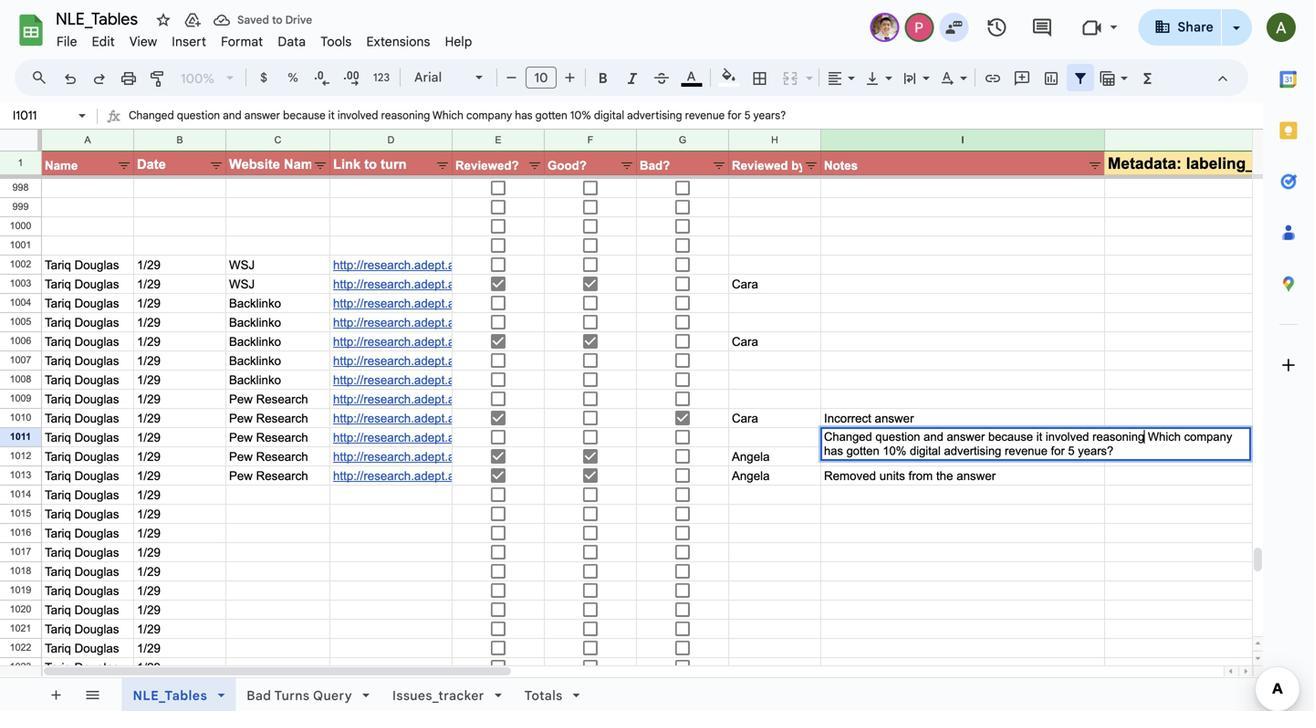 Task type: describe. For each thing, give the bounding box(es) containing it.
turns
[[275, 688, 310, 704]]

extensions menu item
[[359, 31, 438, 53]]

edit menu item
[[85, 31, 122, 53]]

answer for changed question and answer because it involved reasoning which company has gotten 10% digital advertising revenue for 5 years? text field
[[245, 109, 280, 122]]

company for changed question and answer because it involved reasoning which company has gotten 10% digital advertising revenue for 5 years? field
[[1185, 430, 1233, 444]]

none text field inside the name box (⌘ + j) element
[[7, 107, 75, 124]]

help menu item
[[438, 31, 480, 53]]

%
[[288, 70, 298, 85]]

Zoom field
[[173, 65, 242, 92]]

application containing share
[[0, 0, 1315, 711]]

Star checkbox
[[151, 7, 176, 33]]

changed for changed question and answer because it involved reasoning which company has gotten 10% digital advertising revenue for 5 years? text field
[[129, 109, 174, 122]]

% button
[[279, 64, 307, 91]]

revenue for changed question and answer because it involved reasoning which company has gotten 10% digital advertising revenue for 5 years? field
[[1005, 444, 1048, 458]]

bad
[[247, 688, 271, 704]]

arial
[[415, 69, 442, 85]]

text wrapping image
[[900, 65, 921, 90]]

Zoom text field
[[176, 66, 220, 91]]

Font size text field
[[527, 67, 556, 89]]

years? for changed question and answer because it involved reasoning which company has gotten 10% digital advertising revenue for 5 years? field
[[1079, 444, 1114, 458]]

to
[[272, 13, 283, 27]]

10% for changed question and answer because it involved reasoning which company has gotten 10% digital advertising revenue for 5 years? field
[[883, 444, 907, 458]]

it for changed question and answer because it involved reasoning which company has gotten 10% digital advertising revenue for 5 years? text field
[[329, 109, 335, 122]]

format menu item
[[214, 31, 271, 53]]

advertising for changed question and answer because it involved reasoning which company has gotten 10% digital advertising revenue for 5 years? field
[[945, 444, 1002, 458]]

advertising for changed question and answer because it involved reasoning which company has gotten 10% digital advertising revenue for 5 years? text field
[[627, 109, 683, 122]]

share button
[[1139, 9, 1223, 46]]

functions image
[[1138, 65, 1159, 90]]

file
[[57, 34, 77, 50]]

10% for changed question and answer because it involved reasoning which company has gotten 10% digital advertising revenue for 5 years? text field
[[571, 109, 591, 122]]

Rename text field
[[49, 7, 149, 29]]

quick sharing actions image
[[1234, 26, 1241, 55]]

format
[[221, 34, 263, 50]]

tools menu item
[[313, 31, 359, 53]]

text color image
[[682, 65, 703, 87]]

years? for changed question and answer because it involved reasoning which company has gotten 10% digital advertising revenue for 5 years? text field
[[754, 109, 786, 122]]

changed question and answer because it involved reasoning which company has gotten 10% digital advertising revenue for 5 years? for changed question and answer because it involved reasoning which company has gotten 10% digital advertising revenue for 5 years? text field
[[129, 109, 789, 122]]

question for changed question and answer because it involved reasoning which company has gotten 10% digital advertising revenue for 5 years? text field
[[177, 109, 220, 122]]

and for changed question and answer because it involved reasoning which company has gotten 10% digital advertising revenue for 5 years? text field
[[223, 109, 242, 122]]

because for changed question and answer because it involved reasoning which company has gotten 10% digital advertising revenue for 5 years? field
[[989, 430, 1034, 444]]

changed for changed question and answer because it involved reasoning which company has gotten 10% digital advertising revenue for 5 years? field
[[824, 430, 873, 444]]

revenue for changed question and answer because it involved reasoning which company has gotten 10% digital advertising revenue for 5 years? text field
[[685, 109, 725, 122]]

edit
[[92, 34, 115, 50]]

I1011 field
[[824, 430, 1248, 458]]

tab list inside menu bar banner
[[1264, 54, 1315, 660]]

involved for changed question and answer because it involved reasoning which company has gotten 10% digital advertising revenue for 5 years? text field
[[338, 109, 378, 122]]

payton hansen image
[[907, 15, 933, 40]]

issues_tracker button
[[381, 678, 514, 711]]

tools
[[321, 34, 352, 50]]

$
[[260, 70, 268, 85]]

fill color image
[[719, 65, 740, 87]]

font list. arial selected. option
[[415, 65, 465, 90]]

main toolbar
[[54, 0, 1164, 381]]

nle_tables button
[[122, 678, 236, 711]]

Font size field
[[526, 67, 564, 89]]

answer for changed question and answer because it involved reasoning which company has gotten 10% digital advertising revenue for 5 years? field
[[947, 430, 986, 444]]



Task type: locate. For each thing, give the bounding box(es) containing it.
2 toolbar from the left
[[116, 678, 608, 711]]

drive
[[285, 13, 312, 27]]

which inside changed question and answer because it involved reasoning which company has gotten 10% digital advertising revenue for 5 years? field
[[1148, 430, 1181, 444]]

1 vertical spatial 10%
[[883, 444, 907, 458]]

involved inside changed question and answer because it involved reasoning which company has gotten 10% digital advertising revenue for 5 years? text field
[[338, 109, 378, 122]]

which for changed question and answer because it involved reasoning which company has gotten 10% digital advertising revenue for 5 years? field
[[1148, 430, 1181, 444]]

0 vertical spatial 10%
[[571, 109, 591, 122]]

bad turns query
[[247, 688, 352, 704]]

0 horizontal spatial answer
[[245, 109, 280, 122]]

1 toolbar from the left
[[37, 678, 114, 711]]

1 vertical spatial years?
[[1079, 444, 1114, 458]]

revenue
[[685, 109, 725, 122], [1005, 444, 1048, 458]]

for
[[728, 109, 742, 122], [1051, 444, 1065, 458]]

changed question and answer because it involved reasoning which company has gotten 10% digital advertising revenue for 5 years? inside text field
[[129, 109, 789, 122]]

0 vertical spatial answer
[[245, 109, 280, 122]]

0 horizontal spatial advertising
[[627, 109, 683, 122]]

toolbar containing nle_tables
[[116, 678, 608, 711]]

0 horizontal spatial because
[[283, 109, 326, 122]]

0 horizontal spatial years?
[[754, 109, 786, 122]]

years? inside field
[[1079, 444, 1114, 458]]

which for changed question and answer because it involved reasoning which company has gotten 10% digital advertising revenue for 5 years? text field
[[433, 109, 464, 122]]

it for changed question and answer because it involved reasoning which company has gotten 10% digital advertising revenue for 5 years? field
[[1037, 430, 1043, 444]]

advertising inside changed question and answer because it involved reasoning which company has gotten 10% digital advertising revenue for 5 years?
[[945, 444, 1002, 458]]

1 vertical spatial for
[[1051, 444, 1065, 458]]

has for changed question and answer because it involved reasoning which company has gotten 10% digital advertising revenue for 5 years? text field
[[515, 109, 533, 122]]

0 vertical spatial has
[[515, 109, 533, 122]]

0 vertical spatial changed question and answer because it involved reasoning which company has gotten 10% digital advertising revenue for 5 years?
[[129, 109, 789, 122]]

1 horizontal spatial 5
[[1069, 444, 1075, 458]]

view menu item
[[122, 31, 165, 53]]

involved inside changed question and answer because it involved reasoning which company has gotten 10% digital advertising revenue for 5 years? field
[[1046, 430, 1090, 444]]

0 horizontal spatial which
[[433, 109, 464, 122]]

1 horizontal spatial company
[[1185, 430, 1233, 444]]

0 horizontal spatial gotten
[[536, 109, 568, 122]]

and inside field
[[924, 430, 944, 444]]

changed question and answer because it involved reasoning which company has gotten 10% digital advertising revenue for 5 years? inside field
[[824, 430, 1236, 458]]

5 inside text field
[[745, 109, 751, 122]]

1 vertical spatial answer
[[947, 430, 986, 444]]

company for changed question and answer because it involved reasoning which company has gotten 10% digital advertising revenue for 5 years? text field
[[467, 109, 512, 122]]

0 vertical spatial digital
[[594, 109, 625, 122]]

0 horizontal spatial 5
[[745, 109, 751, 122]]

1 horizontal spatial question
[[876, 430, 921, 444]]

it
[[329, 109, 335, 122], [1037, 430, 1043, 444]]

0 vertical spatial advertising
[[627, 109, 683, 122]]

1 horizontal spatial which
[[1148, 430, 1181, 444]]

has
[[515, 109, 533, 122], [824, 444, 844, 458]]

data menu item
[[271, 31, 313, 53]]

company inside text field
[[467, 109, 512, 122]]

0 horizontal spatial changed
[[129, 109, 174, 122]]

0 vertical spatial for
[[728, 109, 742, 122]]

1 horizontal spatial 10%
[[883, 444, 907, 458]]

1 horizontal spatial has
[[824, 444, 844, 458]]

0 horizontal spatial toolbar
[[37, 678, 114, 711]]

1 horizontal spatial revenue
[[1005, 444, 1048, 458]]

gotten for changed question and answer because it involved reasoning which company has gotten 10% digital advertising revenue for 5 years? field
[[847, 444, 880, 458]]

for inside changed question and answer because it involved reasoning which company has gotten 10% digital advertising revenue for 5 years? text field
[[728, 109, 742, 122]]

0 horizontal spatial 10%
[[571, 109, 591, 122]]

0 vertical spatial which
[[433, 109, 464, 122]]

name box (⌘ + j) element
[[5, 105, 91, 127]]

data
[[278, 34, 306, 50]]

1 horizontal spatial and
[[924, 430, 944, 444]]

for for changed question and answer because it involved reasoning which company has gotten 10% digital advertising revenue for 5 years? field
[[1051, 444, 1065, 458]]

digital inside field
[[910, 444, 941, 458]]

changed
[[129, 109, 174, 122], [824, 430, 873, 444]]

1 horizontal spatial it
[[1037, 430, 1043, 444]]

None text field
[[7, 107, 75, 124]]

question for changed question and answer because it involved reasoning which company has gotten 10% digital advertising revenue for 5 years? field
[[876, 430, 921, 444]]

1 vertical spatial gotten
[[847, 444, 880, 458]]

query
[[313, 688, 352, 704]]

1 vertical spatial has
[[824, 444, 844, 458]]

file menu item
[[49, 31, 85, 53]]

1 vertical spatial question
[[876, 430, 921, 444]]

1 vertical spatial reasoning
[[1093, 430, 1145, 444]]

1 vertical spatial involved
[[1046, 430, 1090, 444]]

1 vertical spatial and
[[924, 430, 944, 444]]

answer
[[245, 109, 280, 122], [947, 430, 986, 444]]

0 vertical spatial changed
[[129, 109, 174, 122]]

1 vertical spatial changed
[[824, 430, 873, 444]]

reasoning
[[381, 109, 430, 122], [1093, 430, 1145, 444]]

toolbar
[[37, 678, 114, 711], [116, 678, 608, 711]]

question
[[177, 109, 220, 122], [876, 430, 921, 444]]

gotten
[[536, 109, 568, 122], [847, 444, 880, 458]]

1 horizontal spatial years?
[[1079, 444, 1114, 458]]

menu bar
[[49, 24, 480, 54]]

nle_tables
[[133, 688, 208, 704]]

advertising
[[627, 109, 683, 122], [945, 444, 1002, 458]]

1 horizontal spatial advertising
[[945, 444, 1002, 458]]

0 vertical spatial reasoning
[[381, 109, 430, 122]]

0 horizontal spatial it
[[329, 109, 335, 122]]

tab list
[[1264, 54, 1315, 660]]

reasoning inside changed question and answer because it involved reasoning which company has gotten 10% digital advertising revenue for 5 years?
[[1093, 430, 1145, 444]]

changed question and answer because it involved reasoning which company has gotten 10% digital advertising revenue for 5 years?
[[129, 109, 789, 122], [824, 430, 1236, 458]]

gotten inside changed question and answer because it involved reasoning which company has gotten 10% digital advertising revenue for 5 years?
[[847, 444, 880, 458]]

because
[[283, 109, 326, 122], [989, 430, 1034, 444]]

for for changed question and answer because it involved reasoning which company has gotten 10% digital advertising revenue for 5 years? text field
[[728, 109, 742, 122]]

digital inside text field
[[594, 109, 625, 122]]

1 horizontal spatial because
[[989, 430, 1034, 444]]

which inside changed question and answer because it involved reasoning which company has gotten 10% digital advertising revenue for 5 years? text field
[[433, 109, 464, 122]]

0 horizontal spatial reasoning
[[381, 109, 430, 122]]

revenue inside text field
[[685, 109, 725, 122]]

1 vertical spatial revenue
[[1005, 444, 1048, 458]]

0 horizontal spatial changed question and answer because it involved reasoning which company has gotten 10% digital advertising revenue for 5 years?
[[129, 109, 789, 122]]

reasoning for changed question and answer because it involved reasoning which company has gotten 10% digital advertising revenue for 5 years? field
[[1093, 430, 1145, 444]]

5 for changed question and answer because it involved reasoning which company has gotten 10% digital advertising revenue for 5 years? text field
[[745, 109, 751, 122]]

company
[[467, 109, 512, 122], [1185, 430, 1233, 444]]

saved to drive
[[237, 13, 312, 27]]

1 horizontal spatial gotten
[[847, 444, 880, 458]]

involved
[[338, 109, 378, 122], [1046, 430, 1090, 444]]

question inside changed question and answer because it involved reasoning which company has gotten 10% digital advertising revenue for 5 years?
[[876, 430, 921, 444]]

view
[[130, 34, 157, 50]]

digital
[[594, 109, 625, 122], [910, 444, 941, 458]]

for inside changed question and answer because it involved reasoning which company has gotten 10% digital advertising revenue for 5 years?
[[1051, 444, 1065, 458]]

help
[[445, 34, 472, 50]]

5 for changed question and answer because it involved reasoning which company has gotten 10% digital advertising revenue for 5 years? field
[[1069, 444, 1075, 458]]

changed question and answer because it involved reasoning which company has gotten 10% digital advertising revenue for 5 years? for changed question and answer because it involved reasoning which company has gotten 10% digital advertising revenue for 5 years? field
[[824, 430, 1236, 458]]

1 vertical spatial advertising
[[945, 444, 1002, 458]]

answer inside field
[[947, 430, 986, 444]]

0 vertical spatial question
[[177, 109, 220, 122]]

1 vertical spatial which
[[1148, 430, 1181, 444]]

and for changed question and answer because it involved reasoning which company has gotten 10% digital advertising revenue for 5 years? field
[[924, 430, 944, 444]]

has for changed question and answer because it involved reasoning which company has gotten 10% digital advertising revenue for 5 years? field
[[824, 444, 844, 458]]

because for changed question and answer because it involved reasoning which company has gotten 10% digital advertising revenue for 5 years? text field
[[283, 109, 326, 122]]

saved
[[237, 13, 269, 27]]

10%
[[571, 109, 591, 122], [883, 444, 907, 458]]

years? inside text field
[[754, 109, 786, 122]]

digital for changed question and answer because it involved reasoning which company has gotten 10% digital advertising revenue for 5 years? field
[[910, 444, 941, 458]]

0 vertical spatial because
[[283, 109, 326, 122]]

0 vertical spatial 5
[[745, 109, 751, 122]]

1 horizontal spatial involved
[[1046, 430, 1090, 444]]

1 horizontal spatial toolbar
[[116, 678, 608, 711]]

10% inside field
[[883, 444, 907, 458]]

0 vertical spatial involved
[[338, 109, 378, 122]]

horizontal align image
[[825, 65, 846, 90]]

0 vertical spatial company
[[467, 109, 512, 122]]

bad turns query button
[[235, 678, 382, 711]]

0 vertical spatial years?
[[754, 109, 786, 122]]

1 horizontal spatial reasoning
[[1093, 430, 1145, 444]]

0 vertical spatial gotten
[[536, 109, 568, 122]]

0 horizontal spatial company
[[467, 109, 512, 122]]

1 horizontal spatial for
[[1051, 444, 1065, 458]]

1 horizontal spatial changed
[[824, 430, 873, 444]]

gotten for changed question and answer because it involved reasoning which company has gotten 10% digital advertising revenue for 5 years? text field
[[536, 109, 568, 122]]

totals
[[525, 688, 563, 704]]

totals button
[[513, 678, 592, 711]]

1 vertical spatial changed question and answer because it involved reasoning which company has gotten 10% digital advertising revenue for 5 years?
[[824, 430, 1236, 458]]

0 horizontal spatial has
[[515, 109, 533, 122]]

1 vertical spatial digital
[[910, 444, 941, 458]]

menu bar inside menu bar banner
[[49, 24, 480, 54]]

changed inside changed question and answer because it involved reasoning which company has gotten 10% digital advertising revenue for 5 years? text field
[[129, 109, 174, 122]]

1 vertical spatial because
[[989, 430, 1034, 444]]

advertising inside text field
[[627, 109, 683, 122]]

123 button
[[367, 64, 396, 91]]

tommy hong image
[[872, 15, 898, 40]]

issues_tracker
[[393, 688, 485, 704]]

Menus field
[[23, 65, 63, 90]]

5 inside field
[[1069, 444, 1075, 458]]

share
[[1178, 19, 1214, 35]]

it inside field
[[1037, 430, 1043, 444]]

Changed question and answer because it involved reasoning Which company has gotten 10% digital advertising revenue for 5 years? text field
[[129, 105, 1264, 129]]

has inside field
[[824, 444, 844, 458]]

0 vertical spatial revenue
[[685, 109, 725, 122]]

insert menu item
[[165, 31, 214, 53]]

and inside text field
[[223, 109, 242, 122]]

years?
[[754, 109, 786, 122], [1079, 444, 1114, 458]]

5
[[745, 109, 751, 122], [1069, 444, 1075, 458]]

1 horizontal spatial answer
[[947, 430, 986, 444]]

which
[[433, 109, 464, 122], [1148, 430, 1181, 444]]

it inside text field
[[329, 109, 335, 122]]

digital for changed question and answer because it involved reasoning which company has gotten 10% digital advertising revenue for 5 years? text field
[[594, 109, 625, 122]]

1 vertical spatial 5
[[1069, 444, 1075, 458]]

0 horizontal spatial for
[[728, 109, 742, 122]]

borders image
[[750, 65, 771, 90]]

answer inside text field
[[245, 109, 280, 122]]

because inside text field
[[283, 109, 326, 122]]

involved for changed question and answer because it involved reasoning which company has gotten 10% digital advertising revenue for 5 years? field
[[1046, 430, 1090, 444]]

0 vertical spatial it
[[329, 109, 335, 122]]

and
[[223, 109, 242, 122], [924, 430, 944, 444]]

question inside text field
[[177, 109, 220, 122]]

because inside changed question and answer because it involved reasoning which company has gotten 10% digital advertising revenue for 5 years?
[[989, 430, 1034, 444]]

revenue inside changed question and answer because it involved reasoning which company has gotten 10% digital advertising revenue for 5 years?
[[1005, 444, 1048, 458]]

0 horizontal spatial digital
[[594, 109, 625, 122]]

vertical align image
[[863, 65, 884, 90]]

saved to drive button
[[209, 7, 317, 33]]

123
[[373, 71, 390, 84]]

1 vertical spatial it
[[1037, 430, 1043, 444]]

gotten inside text field
[[536, 109, 568, 122]]

text rotation image
[[938, 65, 959, 90]]

0 vertical spatial and
[[223, 109, 242, 122]]

menu bar banner
[[0, 0, 1315, 711]]

changed inside changed question and answer because it involved reasoning which company has gotten 10% digital advertising revenue for 5 years?
[[824, 430, 873, 444]]

1 horizontal spatial changed question and answer because it involved reasoning which company has gotten 10% digital advertising revenue for 5 years?
[[824, 430, 1236, 458]]

$ button
[[250, 64, 278, 91]]

has inside text field
[[515, 109, 533, 122]]

reasoning for changed question and answer because it involved reasoning which company has gotten 10% digital advertising revenue for 5 years? text field
[[381, 109, 430, 122]]

extensions
[[367, 34, 431, 50]]

menu bar containing file
[[49, 24, 480, 54]]

company inside changed question and answer because it involved reasoning which company has gotten 10% digital advertising revenue for 5 years?
[[1185, 430, 1233, 444]]

insert
[[172, 34, 206, 50]]

all sheets image
[[78, 680, 107, 709]]

application
[[0, 0, 1315, 711]]

0 horizontal spatial revenue
[[685, 109, 725, 122]]

10% inside text field
[[571, 109, 591, 122]]

0 horizontal spatial involved
[[338, 109, 378, 122]]

1 horizontal spatial digital
[[910, 444, 941, 458]]

reasoning inside changed question and answer because it involved reasoning which company has gotten 10% digital advertising revenue for 5 years? text field
[[381, 109, 430, 122]]

1 vertical spatial company
[[1185, 430, 1233, 444]]

0 horizontal spatial and
[[223, 109, 242, 122]]

0 horizontal spatial question
[[177, 109, 220, 122]]



Task type: vqa. For each thing, say whether or not it's contained in the screenshot.
9th menu item from left
no



